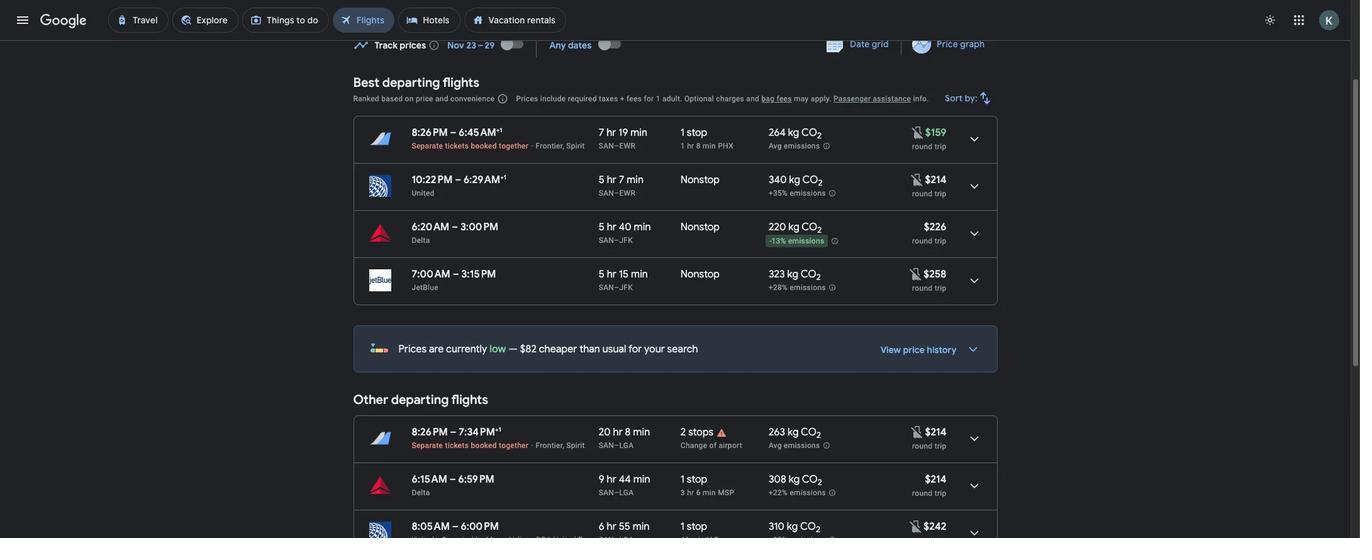 Task type: vqa. For each thing, say whether or not it's contained in the screenshot.
263 kg CO 2
yes



Task type: locate. For each thing, give the bounding box(es) containing it.
3:15 pm
[[462, 268, 496, 281]]

this price for this flight doesn't include overhead bin access. if you need a carry-on bag, use the bags filter to update prices. image down "$226 round trip"
[[909, 267, 924, 282]]

track prices
[[375, 39, 426, 51]]

san down total duration 5 hr 7 min. element
[[599, 189, 614, 198]]

1 spirit from the top
[[567, 142, 585, 150]]

booked
[[471, 142, 497, 150], [471, 441, 497, 450]]

8:26 pm inside the 8:26 pm – 6:45 am + 1
[[412, 127, 448, 139]]

this price for this flight doesn't include overhead bin access. if you need a carry-on bag, use the bags filter to update prices. image for $214
[[910, 425, 926, 440]]

ewr inside 7 hr 19 min san – ewr
[[620, 142, 636, 150]]

stops
[[689, 426, 714, 439]]

lga inside 9 hr 44 min san – lga
[[620, 488, 634, 497]]

charges
[[717, 94, 745, 103]]

2 for 308
[[818, 477, 823, 488]]

1 horizontal spatial and
[[747, 94, 760, 103]]

min inside 5 hr 40 min san – jfk
[[634, 221, 651, 234]]

round for 323
[[913, 284, 933, 293]]

san down "9"
[[599, 488, 614, 497]]

2 8:26 pm from the top
[[412, 426, 448, 439]]

kg right 264
[[789, 127, 800, 139]]

hr
[[607, 127, 616, 139], [687, 142, 695, 150], [607, 174, 617, 186], [607, 221, 617, 234], [607, 268, 617, 281], [613, 426, 623, 439], [607, 473, 617, 486], [687, 488, 695, 497], [607, 521, 617, 533]]

avg emissions for 263
[[769, 441, 820, 450]]

6:00 pm
[[461, 521, 499, 533]]

round down $159
[[913, 142, 933, 151]]

trip inside $214 round trip
[[935, 489, 947, 498]]

flight details. leaves san diego international airport at 6:20 am on thursday, november 23 and arrives at john f. kennedy international airport at 3:00 pm on thursday, november 23. image
[[960, 218, 990, 249]]

3 stop from the top
[[687, 521, 708, 533]]

2 214 us dollars text field from the top
[[926, 473, 947, 486]]

1 vertical spatial $214
[[926, 426, 947, 439]]

this price for this flight doesn't include overhead bin access. if you need a carry-on bag, use the bags filter to update prices. image up $214 round trip at the bottom right
[[910, 425, 926, 440]]

usual
[[603, 343, 627, 356]]

2 separate tickets booked together. this trip includes tickets from multiple airlines. missed connections may be protected by kiwi.com.. element from the top
[[412, 441, 529, 450]]

– inside 20 hr 8 min san – lga
[[614, 441, 620, 450]]

0 horizontal spatial fees
[[627, 94, 642, 103]]

1 frontier, from the top
[[536, 142, 565, 150]]

1 avg from the top
[[769, 142, 782, 151]]

san inside 9 hr 44 min san – lga
[[599, 488, 614, 497]]

8:26 pm down the ranked based on price and convenience
[[412, 127, 448, 139]]

0 vertical spatial lga
[[620, 441, 634, 450]]

– inside 10:22 pm – 6:29 am + 1
[[455, 174, 461, 186]]

6 round from the top
[[913, 489, 933, 498]]

7 inside 5 hr 7 min san – ewr
[[619, 174, 625, 186]]

8:26 pm down other departing flights at the left bottom
[[412, 426, 448, 439]]

min for 5 hr 7 min
[[627, 174, 644, 186]]

1 right 7:34 pm
[[499, 426, 501, 434]]

convenience
[[451, 94, 495, 103]]

co for 263
[[801, 426, 817, 439]]

fees right bag
[[777, 94, 792, 103]]

1 5 from the top
[[599, 174, 605, 186]]

2 up +28% emissions
[[817, 272, 821, 283]]

1 horizontal spatial 8
[[697, 142, 701, 150]]

8:26 pm – 7:34 pm + 1
[[412, 426, 501, 439]]

2 vertical spatial 5
[[599, 268, 605, 281]]

2 right the 263
[[817, 430, 822, 441]]

5 inside 5 hr 15 min san – jfk
[[599, 268, 605, 281]]

stop inside 1 stop 3 hr 6 min msp
[[687, 473, 708, 486]]

1 vertical spatial nonstop
[[681, 221, 720, 234]]

san inside 20 hr 8 min san – lga
[[599, 441, 614, 450]]

1 horizontal spatial for
[[644, 94, 654, 103]]

hr inside 5 hr 7 min san – ewr
[[607, 174, 617, 186]]

lga inside 20 hr 8 min san – lga
[[620, 441, 634, 450]]

san inside 5 hr 40 min san – jfk
[[599, 236, 614, 245]]

spirit for 7 hr 19 min
[[567, 142, 585, 150]]

0 horizontal spatial 6
[[599, 521, 605, 533]]

3 5 from the top
[[599, 268, 605, 281]]

kg right the 263
[[788, 426, 799, 439]]

– inside 6:20 am – 3:00 pm delta
[[452, 221, 458, 234]]

for left adult.
[[644, 94, 654, 103]]

0 vertical spatial nonstop flight. element
[[681, 174, 720, 188]]

flight details. leaves san diego international airport at 10:22 pm on thursday, november 23 and arrives at newark liberty international airport at 6:29 am on friday, november 24. image
[[960, 171, 990, 201]]

separate tickets booked together
[[412, 142, 529, 150], [412, 441, 529, 450]]

emissions
[[784, 142, 820, 151], [790, 189, 826, 198], [789, 237, 825, 246], [790, 283, 826, 292], [784, 441, 820, 450], [790, 489, 826, 497]]

0 vertical spatial booked
[[471, 142, 497, 150]]

prices for prices include required taxes + fees for 1 adult. optional charges and bag fees may apply. passenger assistance
[[516, 94, 539, 103]]

2 for 263
[[817, 430, 822, 441]]

2 inside 308 kg co 2
[[818, 477, 823, 488]]

main menu image
[[15, 13, 30, 28]]

– inside the 8:26 pm – 6:45 am + 1
[[450, 127, 457, 139]]

5 inside 5 hr 7 min san – ewr
[[599, 174, 605, 186]]

stop for 1 stop 3 hr 6 min msp
[[687, 473, 708, 486]]

flights for best departing flights
[[443, 75, 480, 91]]

$226 round trip
[[913, 221, 947, 245]]

hr left 15
[[607, 268, 617, 281]]

co inside '220 kg co 2'
[[802, 221, 818, 234]]

0 vertical spatial avg emissions
[[769, 142, 820, 151]]

2 vertical spatial nonstop flight. element
[[681, 268, 720, 283]]

learn more about ranking image
[[498, 93, 509, 104]]

frontier,
[[536, 142, 565, 150], [536, 441, 565, 450]]

jfk down 40
[[620, 236, 633, 245]]

round for 264
[[913, 142, 933, 151]]

5 left 15
[[599, 268, 605, 281]]

booked down arrival time: 7:34 pm on  friday, november 24. text field
[[471, 441, 497, 450]]

avg for 263
[[769, 441, 782, 450]]

best
[[353, 75, 380, 91]]

0 horizontal spatial and
[[436, 94, 449, 103]]

2 tickets from the top
[[445, 441, 469, 450]]

trip down the 258 us dollars text field
[[935, 284, 947, 293]]

dates
[[568, 39, 592, 51]]

min inside 7 hr 19 min san – ewr
[[631, 127, 648, 139]]

1 vertical spatial avg emissions
[[769, 441, 820, 450]]

+ for 7:34 pm
[[495, 426, 499, 434]]

1 together from the top
[[499, 142, 529, 150]]

2 vertical spatial 1 stop flight. element
[[681, 521, 708, 535]]

emissions for 308
[[790, 489, 826, 497]]

– inside 5 hr 40 min san – jfk
[[614, 236, 620, 245]]

1 vertical spatial stop
[[687, 473, 708, 486]]

1 vertical spatial prices
[[399, 343, 427, 356]]

2 nonstop flight. element from the top
[[681, 221, 720, 235]]

4 san from the top
[[599, 283, 614, 292]]

flights for other departing flights
[[452, 392, 488, 408]]

any
[[550, 39, 566, 51]]

+35% emissions
[[769, 189, 826, 198]]

grid
[[872, 38, 889, 50]]

separate tickets booked together. this trip includes tickets from multiple airlines. missed connections may be protected by kiwi.com.. element for 6:45 am
[[412, 142, 529, 150]]

$214 left flight details. leaves san diego international airport at 6:15 am on thursday, november 23 and arrives at laguardia airport at 6:59 pm on thursday, november 23. icon
[[926, 473, 947, 486]]

0 horizontal spatial price
[[416, 94, 434, 103]]

spirit for 20 hr 8 min
[[567, 441, 585, 450]]

0 vertical spatial departing
[[383, 75, 440, 91]]

view
[[881, 344, 902, 356]]

– inside 5 hr 15 min san – jfk
[[614, 283, 620, 292]]

nonstop flight. element
[[681, 174, 720, 188], [681, 221, 720, 235], [681, 268, 720, 283]]

1 san from the top
[[599, 142, 614, 150]]

min inside 9 hr 44 min san – lga
[[634, 473, 651, 486]]

round trip down $159
[[913, 142, 947, 151]]

0 vertical spatial ewr
[[620, 142, 636, 150]]

– down 15
[[614, 283, 620, 292]]

delta inside 6:15 am – 6:59 pm delta
[[412, 488, 430, 497]]

2 up "change"
[[681, 426, 686, 439]]

1 stop flight. element for 9 hr 44 min
[[681, 473, 708, 488]]

tickets down the 8:26 pm – 7:34 pm + 1
[[445, 441, 469, 450]]

adult.
[[663, 94, 683, 103]]

1 vertical spatial separate tickets booked together. this trip includes tickets from multiple airlines. missed connections may be protected by kiwi.com.. element
[[412, 441, 529, 450]]

0 vertical spatial 6
[[697, 488, 701, 497]]

8:26 pm for 6:45 am
[[412, 127, 448, 139]]

co for 264
[[802, 127, 818, 139]]

co inside 263 kg co 2
[[801, 426, 817, 439]]

ewr inside 5 hr 7 min san – ewr
[[620, 189, 636, 198]]

hr left the 19 at the left top
[[607, 127, 616, 139]]

2 round from the top
[[913, 189, 933, 198]]

round
[[913, 142, 933, 151], [913, 189, 933, 198], [913, 237, 933, 245], [913, 284, 933, 293], [913, 442, 933, 451], [913, 489, 933, 498]]

united
[[412, 189, 435, 198]]

price
[[416, 94, 434, 103], [904, 344, 925, 356]]

2 avg emissions from the top
[[769, 441, 820, 450]]

separate for 10:22 pm
[[412, 142, 443, 150]]

hr right "9"
[[607, 473, 617, 486]]

1 horizontal spatial 7
[[619, 174, 625, 186]]

6 san from the top
[[599, 488, 614, 497]]

avg for 264
[[769, 142, 782, 151]]

0 vertical spatial prices
[[516, 94, 539, 103]]

1 delta from the top
[[412, 236, 430, 245]]

tickets for 6:45 am
[[445, 142, 469, 150]]

jfk down 15
[[620, 283, 633, 292]]

5 inside 5 hr 40 min san – jfk
[[599, 221, 605, 234]]

emissions down 263 kg co 2
[[784, 441, 820, 450]]

main content
[[353, 29, 998, 538]]

1 1 stop flight. element from the top
[[681, 127, 708, 141]]

1 vertical spatial separate tickets booked together
[[412, 441, 529, 450]]

kg inside 308 kg co 2
[[789, 473, 800, 486]]

san inside 5 hr 7 min san – ewr
[[599, 189, 614, 198]]

nonstop for 5 hr 7 min
[[681, 174, 720, 186]]

separate tickets booked together down 7:34 pm
[[412, 441, 529, 450]]

1 separate tickets booked together. this trip includes tickets from multiple airlines. missed connections may be protected by kiwi.com.. element from the top
[[412, 142, 529, 150]]

kg right '310'
[[787, 521, 798, 533]]

1 tickets from the top
[[445, 142, 469, 150]]

stop up layover (1 of 1) is a 3 hr 6 min layover at minneapolis–saint paul international airport in minneapolis. element
[[687, 473, 708, 486]]

round down the 258 us dollars text field
[[913, 284, 933, 293]]

55
[[619, 521, 631, 533]]

2 up +35% emissions
[[819, 178, 823, 188]]

avg down 264
[[769, 142, 782, 151]]

1 vertical spatial ewr
[[620, 189, 636, 198]]

kg for 340
[[790, 174, 801, 186]]

4 round trip from the top
[[913, 442, 947, 451]]

0 vertical spatial price
[[416, 94, 434, 103]]

0 vertical spatial separate tickets booked together. this trip includes tickets from multiple airlines. missed connections may be protected by kiwi.com.. element
[[412, 142, 529, 150]]

min inside 5 hr 7 min san – ewr
[[627, 174, 644, 186]]

2 ewr from the top
[[620, 189, 636, 198]]

history
[[928, 344, 957, 356]]

2 5 from the top
[[599, 221, 605, 234]]

1 avg emissions from the top
[[769, 142, 820, 151]]

co right '310'
[[801, 521, 816, 533]]

1 vertical spatial frontier, spirit
[[536, 441, 585, 450]]

0 vertical spatial separate tickets booked together
[[412, 142, 529, 150]]

stop for 1 stop 1 hr 8 min phx
[[687, 127, 708, 139]]

this price for this flight doesn't include overhead bin access. if you need a carry-on bag, use the bags filter to update prices. image for $159
[[911, 125, 926, 140]]

1 fees from the left
[[627, 94, 642, 103]]

1
[[656, 94, 661, 103], [500, 126, 503, 134], [681, 127, 685, 139], [681, 142, 685, 150], [504, 173, 507, 181], [499, 426, 501, 434], [681, 473, 685, 486], [681, 521, 685, 533]]

round trip down $258
[[913, 284, 947, 293]]

1 vertical spatial spirit
[[567, 441, 585, 450]]

together down arrival time: 7:34 pm on  friday, november 24. text field
[[499, 441, 529, 450]]

2 round trip from the top
[[913, 189, 947, 198]]

emissions down 264 kg co 2 on the right top of the page
[[784, 142, 820, 151]]

6 left 55
[[599, 521, 605, 533]]

passenger
[[834, 94, 871, 103]]

5 round from the top
[[913, 442, 933, 451]]

for left the your
[[629, 343, 642, 356]]

co inside 323 kg co 2
[[801, 268, 817, 281]]

separate for 6:15 am
[[412, 441, 443, 450]]

separate tickets booked together. this trip includes tickets from multiple airlines. missed connections may be protected by kiwi.com.. element down 6:45 am on the top of the page
[[412, 142, 529, 150]]

6:20 am – 3:00 pm delta
[[412, 221, 499, 245]]

226 US dollars text field
[[925, 221, 947, 234]]

$214
[[926, 174, 947, 186], [926, 426, 947, 439], [926, 473, 947, 486]]

round for 263
[[913, 442, 933, 451]]

hr left 55
[[607, 521, 617, 533]]

2 booked from the top
[[471, 441, 497, 450]]

flight details. leaves san diego international airport at 8:05 am on thursday, november 23 and arrives at laguardia airport at 6:00 pm on thursday, november 23. image
[[960, 518, 990, 538]]

-
[[770, 237, 772, 246]]

kg inside '220 kg co 2'
[[789, 221, 800, 234]]

1 and from the left
[[436, 94, 449, 103]]

4 trip from the top
[[935, 284, 947, 293]]

lga for 44
[[620, 488, 634, 497]]

214 us dollars text field left flight details. leaves san diego international airport at 6:15 am on thursday, november 23 and arrives at laguardia airport at 6:59 pm on thursday, november 23. icon
[[926, 473, 947, 486]]

7 inside 7 hr 19 min san – ewr
[[599, 127, 605, 139]]

2 inside 340 kg co 2
[[819, 178, 823, 188]]

0 vertical spatial spirit
[[567, 142, 585, 150]]

1 jfk from the top
[[620, 236, 633, 245]]

delta inside 6:20 am – 3:00 pm delta
[[412, 236, 430, 245]]

together
[[499, 142, 529, 150], [499, 441, 529, 450]]

0 vertical spatial tickets
[[445, 142, 469, 150]]

delta down 6:15 am text box
[[412, 488, 430, 497]]

– left 3:15 pm text box
[[453, 268, 459, 281]]

hr for 5 hr 15 min
[[607, 268, 617, 281]]

2 separate from the top
[[412, 441, 443, 450]]

3 trip from the top
[[935, 237, 947, 245]]

2 inside '220 kg co 2'
[[818, 225, 822, 236]]

– inside 7 hr 19 min san – ewr
[[614, 142, 620, 150]]

2 right '310'
[[816, 524, 821, 535]]

other
[[353, 392, 388, 408]]

san down '20'
[[599, 441, 614, 450]]

1 vertical spatial 7
[[619, 174, 625, 186]]

price right "on"
[[416, 94, 434, 103]]

3 nonstop flight. element from the top
[[681, 268, 720, 283]]

san for 9 hr 44 min
[[599, 488, 614, 497]]

7 left the 19 at the left top
[[599, 127, 605, 139]]

6:15 am – 6:59 pm delta
[[412, 473, 495, 497]]

3 $214 from the top
[[926, 473, 947, 486]]

1 vertical spatial delta
[[412, 488, 430, 497]]

frontier, spirit for 7 hr 19 min
[[536, 142, 585, 150]]

min inside 5 hr 15 min san – jfk
[[631, 268, 648, 281]]

2 vertical spatial nonstop
[[681, 268, 720, 281]]

0 vertical spatial frontier,
[[536, 142, 565, 150]]

co
[[802, 127, 818, 139], [803, 174, 819, 186], [802, 221, 818, 234], [801, 268, 817, 281], [801, 426, 817, 439], [802, 473, 818, 486], [801, 521, 816, 533]]

trip down 159 us dollars text box
[[935, 142, 947, 151]]

1 frontier, spirit from the top
[[536, 142, 585, 150]]

hr for 5 hr 40 min
[[607, 221, 617, 234]]

co inside 340 kg co 2
[[803, 174, 819, 186]]

jfk for 40
[[620, 236, 633, 245]]

co up -13% emissions
[[802, 221, 818, 234]]

co up +28% emissions
[[801, 268, 817, 281]]

co up +35% emissions
[[803, 174, 819, 186]]

separate
[[412, 142, 443, 150], [412, 441, 443, 450]]

2 san from the top
[[599, 189, 614, 198]]

2 fees from the left
[[777, 94, 792, 103]]

together for 6:45 am
[[499, 142, 529, 150]]

0 vertical spatial separate
[[412, 142, 443, 150]]

3 round trip from the top
[[913, 284, 947, 293]]

min left phx
[[703, 142, 716, 150]]

spirit
[[567, 142, 585, 150], [567, 441, 585, 450]]

round down $214 text box
[[913, 442, 933, 451]]

1 round trip from the top
[[913, 142, 947, 151]]

0 vertical spatial 1 stop flight. element
[[681, 127, 708, 141]]

san inside 7 hr 19 min san – ewr
[[599, 142, 614, 150]]

2 $214 from the top
[[926, 426, 947, 439]]

san down total duration 7 hr 19 min. element
[[599, 142, 614, 150]]

– down total duration 5 hr 7 min. element
[[614, 189, 620, 198]]

view price history image
[[958, 334, 989, 364]]

spirit left 20 hr 8 min san – lga
[[567, 441, 585, 450]]

prices
[[516, 94, 539, 103], [399, 343, 427, 356]]

2 frontier, from the top
[[536, 441, 565, 450]]

0 vertical spatial 8
[[697, 142, 701, 150]]

fees right taxes
[[627, 94, 642, 103]]

min for 9 hr 44 min
[[634, 473, 651, 486]]

1 inside 10:22 pm – 6:29 am + 1
[[504, 173, 507, 181]]

0 vertical spatial flights
[[443, 75, 480, 91]]

0 vertical spatial jfk
[[620, 236, 633, 245]]

5
[[599, 174, 605, 186], [599, 221, 605, 234], [599, 268, 605, 281]]

trip
[[935, 142, 947, 151], [935, 189, 947, 198], [935, 237, 947, 245], [935, 284, 947, 293], [935, 442, 947, 451], [935, 489, 947, 498]]

date grid
[[850, 38, 889, 50]]

0 vertical spatial stop
[[687, 127, 708, 139]]

1 vertical spatial avg
[[769, 441, 782, 450]]

+ inside the 8:26 pm – 6:45 am + 1
[[497, 126, 500, 134]]

$159
[[926, 127, 947, 139]]

avg emissions down 263 kg co 2
[[769, 441, 820, 450]]

8 right '20'
[[625, 426, 631, 439]]

5 san from the top
[[599, 441, 614, 450]]

2 vertical spatial $214
[[926, 473, 947, 486]]

– left 6:29 am at the left
[[455, 174, 461, 186]]

and down 'best departing flights'
[[436, 94, 449, 103]]

1 horizontal spatial prices
[[516, 94, 539, 103]]

2 vertical spatial stop
[[687, 521, 708, 533]]

0 vertical spatial avg
[[769, 142, 782, 151]]

trip inside "$226 round trip"
[[935, 237, 947, 245]]

Departure time: 8:26 PM. text field
[[412, 127, 448, 139]]

None search field
[[353, 0, 998, 23]]

8:26 pm
[[412, 127, 448, 139], [412, 426, 448, 439]]

round down $226
[[913, 237, 933, 245]]

1 vertical spatial 5
[[599, 221, 605, 234]]

1 horizontal spatial fees
[[777, 94, 792, 103]]

1 vertical spatial nonstop flight. element
[[681, 221, 720, 235]]

2 inside 264 kg co 2
[[818, 130, 822, 141]]

separate tickets booked together. this trip includes tickets from multiple airlines. missed connections may be protected by kiwi.com.. element
[[412, 142, 529, 150], [412, 441, 529, 450]]

2 inside 263 kg co 2
[[817, 430, 822, 441]]

leaves san diego international airport at 6:20 am on thursday, november 23 and arrives at john f. kennedy international airport at 3:00 pm on thursday, november 23. element
[[412, 221, 499, 234]]

price right view
[[904, 344, 925, 356]]

round trip down $214 text box
[[913, 442, 947, 451]]

+ inside the 8:26 pm – 7:34 pm + 1
[[495, 426, 499, 434]]

leaves san diego international airport at 8:26 pm on thursday, november 23 and arrives at newark liberty international airport at 6:45 am on friday, november 24. element
[[412, 126, 503, 139]]

min inside total duration 6 hr 55 min. element
[[633, 521, 650, 533]]

Departure time: 7:00 AM. text field
[[412, 268, 451, 281]]

co for 340
[[803, 174, 819, 186]]

1 vertical spatial 1 stop flight. element
[[681, 473, 708, 488]]

separate tickets booked together for 6:45 am
[[412, 142, 529, 150]]

hr inside 20 hr 8 min san – lga
[[613, 426, 623, 439]]

kg inside 310 kg co 2
[[787, 521, 798, 533]]

low
[[490, 343, 506, 356]]

2 delta from the top
[[412, 488, 430, 497]]

change of airport
[[681, 441, 743, 450]]

leaves san diego international airport at 6:15 am on thursday, november 23 and arrives at laguardia airport at 6:59 pm on thursday, november 23. element
[[412, 473, 495, 486]]

– inside 6:15 am – 6:59 pm delta
[[450, 473, 456, 486]]

1 right 6:45 am on the top of the page
[[500, 126, 503, 134]]

1 8:26 pm from the top
[[412, 127, 448, 139]]

round trip down this price for this flight doesn't include overhead bin access. if you need a carry-on bag, use the bags filter to update prices. image
[[913, 189, 947, 198]]

hr inside 5 hr 15 min san – jfk
[[607, 268, 617, 281]]

8:26 pm inside the 8:26 pm – 7:34 pm + 1
[[412, 426, 448, 439]]

hr right 3
[[687, 488, 695, 497]]

1 vertical spatial 214 us dollars text field
[[926, 473, 947, 486]]

5 down 7 hr 19 min san – ewr
[[599, 174, 605, 186]]

8 left phx
[[697, 142, 701, 150]]

hr inside 5 hr 40 min san – jfk
[[607, 221, 617, 234]]

Departure time: 8:05 AM. text field
[[412, 521, 450, 533]]

0 horizontal spatial for
[[629, 343, 642, 356]]

Arrival time: 7:34 PM on  Friday, November 24. text field
[[459, 426, 501, 439]]

ranked based on price and convenience
[[353, 94, 495, 103]]

1 vertical spatial jfk
[[620, 283, 633, 292]]

1 nonstop from the top
[[681, 174, 720, 186]]

0 vertical spatial 8:26 pm
[[412, 127, 448, 139]]

this price for this flight doesn't include overhead bin access. if you need a carry-on bag, use the bags filter to update prices. image
[[911, 125, 926, 140], [909, 267, 924, 282], [910, 425, 926, 440], [909, 519, 924, 534]]

flight details. leaves san diego international airport at 8:26 pm on thursday, november 23 and arrives at laguardia airport at 7:34 pm on friday, november 24. image
[[960, 424, 990, 454]]

jfk inside 5 hr 40 min san – jfk
[[620, 236, 633, 245]]

1 separate from the top
[[412, 142, 443, 150]]

1 vertical spatial tickets
[[445, 441, 469, 450]]

3 round from the top
[[913, 237, 933, 245]]

214 us dollars text field left the flight details. leaves san diego international airport at 10:22 pm on thursday, november 23 and arrives at newark liberty international airport at 6:29 am on friday, november 24. icon
[[926, 174, 947, 186]]

1 horizontal spatial 6
[[697, 488, 701, 497]]

lga
[[620, 441, 634, 450], [620, 488, 634, 497]]

hr inside 9 hr 44 min san – lga
[[607, 473, 617, 486]]

5 hr 40 min san – jfk
[[599, 221, 651, 245]]

min inside 20 hr 8 min san – lga
[[633, 426, 650, 439]]

kg for 263
[[788, 426, 799, 439]]

1 vertical spatial lga
[[620, 488, 634, 497]]

main content containing best departing flights
[[353, 29, 998, 538]]

0 vertical spatial together
[[499, 142, 529, 150]]

sort by:
[[945, 93, 978, 104]]

2 jfk from the top
[[620, 283, 633, 292]]

emissions for 340
[[790, 189, 826, 198]]

co inside 264 kg co 2
[[802, 127, 818, 139]]

3 nonstop from the top
[[681, 268, 720, 281]]

emissions down 323 kg co 2
[[790, 283, 826, 292]]

5 left 40
[[599, 221, 605, 234]]

1 vertical spatial together
[[499, 441, 529, 450]]

7:34 pm
[[459, 426, 495, 439]]

min down 7 hr 19 min san – ewr
[[627, 174, 644, 186]]

1 trip from the top
[[935, 142, 947, 151]]

0 vertical spatial 7
[[599, 127, 605, 139]]

0 vertical spatial delta
[[412, 236, 430, 245]]

1 vertical spatial 8:26 pm
[[412, 426, 448, 439]]

round trip for 323
[[913, 284, 947, 293]]

nonstop for 5 hr 40 min
[[681, 221, 720, 234]]

214 US dollars text field
[[926, 174, 947, 186], [926, 473, 947, 486]]

1 vertical spatial 8
[[625, 426, 631, 439]]

kg
[[789, 127, 800, 139], [790, 174, 801, 186], [789, 221, 800, 234], [788, 268, 799, 281], [788, 426, 799, 439], [789, 473, 800, 486], [787, 521, 798, 533]]

san inside 5 hr 15 min san – jfk
[[599, 283, 614, 292]]

2 down apply. on the right top of the page
[[818, 130, 822, 141]]

1 vertical spatial flights
[[452, 392, 488, 408]]

Arrival time: 6:29 AM on  Friday, November 24. text field
[[464, 173, 507, 186]]

avg emissions
[[769, 142, 820, 151], [769, 441, 820, 450]]

1 vertical spatial departing
[[391, 392, 449, 408]]

+22%
[[769, 489, 788, 497]]

0 vertical spatial frontier, spirit
[[536, 142, 585, 150]]

1 booked from the top
[[471, 142, 497, 150]]

ewr down total duration 5 hr 7 min. element
[[620, 189, 636, 198]]

0 vertical spatial $214
[[926, 174, 947, 186]]

$258
[[924, 268, 947, 281]]

1 stop from the top
[[687, 127, 708, 139]]

delta for 6:15 am
[[412, 488, 430, 497]]

jfk inside 5 hr 15 min san – jfk
[[620, 283, 633, 292]]

1 stop flight. element
[[681, 127, 708, 141], [681, 473, 708, 488], [681, 521, 708, 535]]

trip down $226
[[935, 237, 947, 245]]

3 1 stop flight. element from the top
[[681, 521, 708, 535]]

learn more about tracked prices image
[[429, 39, 440, 51]]

kg inside 263 kg co 2
[[788, 426, 799, 439]]

hr inside 1 stop 3 hr 6 min msp
[[687, 488, 695, 497]]

spirit down required
[[567, 142, 585, 150]]

2 frontier, spirit from the top
[[536, 441, 585, 450]]

2 inside 310 kg co 2
[[816, 524, 821, 535]]

0 vertical spatial for
[[644, 94, 654, 103]]

2 lga from the top
[[620, 488, 634, 497]]

co inside 310 kg co 2
[[801, 521, 816, 533]]

departing up departure time: 8:26 pm. text box
[[391, 392, 449, 408]]

based
[[382, 94, 403, 103]]

hr inside 7 hr 19 min san – ewr
[[607, 127, 616, 139]]

2 together from the top
[[499, 441, 529, 450]]

together down arrival time: 6:45 am on  friday, november 24. text field
[[499, 142, 529, 150]]

40
[[619, 221, 632, 234]]

0 horizontal spatial 8
[[625, 426, 631, 439]]

2 trip from the top
[[935, 189, 947, 198]]

tickets down the 8:26 pm – 6:45 am + 1
[[445, 142, 469, 150]]

lga down 44
[[620, 488, 634, 497]]

kg inside 340 kg co 2
[[790, 174, 801, 186]]

trip for 264
[[935, 142, 947, 151]]

214 US dollars text field
[[926, 426, 947, 439]]

23 – 29
[[467, 39, 495, 51]]

round inside "$226 round trip"
[[913, 237, 933, 245]]

1 separate tickets booked together from the top
[[412, 142, 529, 150]]

jfk for 15
[[620, 283, 633, 292]]

6 trip from the top
[[935, 489, 947, 498]]

stop up layover (1 of 1) is a 1 hr 8 min layover at phoenix sky harbor international airport in phoenix. element
[[687, 127, 708, 139]]

1 vertical spatial booked
[[471, 441, 497, 450]]

0 vertical spatial nonstop
[[681, 174, 720, 186]]

5 for 5 hr 15 min
[[599, 268, 605, 281]]

price graph
[[937, 38, 985, 50]]

+ inside 10:22 pm – 6:29 am + 1
[[501, 173, 504, 181]]

0 vertical spatial 5
[[599, 174, 605, 186]]

flight details. leaves san diego international airport at 8:26 pm on thursday, november 23 and arrives at newark liberty international airport at 6:45 am on friday, november 24. image
[[960, 124, 990, 154]]

1 nonstop flight. element from the top
[[681, 174, 720, 188]]

prices left are
[[399, 343, 427, 356]]

ewr for 7
[[620, 189, 636, 198]]

1 $214 from the top
[[926, 174, 947, 186]]

kg up +22% emissions in the bottom of the page
[[789, 473, 800, 486]]

2 1 stop flight. element from the top
[[681, 473, 708, 488]]

kg inside 264 kg co 2
[[789, 127, 800, 139]]

leaves san diego international airport at 8:05 am on thursday, november 23 and arrives at laguardia airport at 6:00 pm on thursday, november 23. element
[[412, 521, 499, 533]]

avg
[[769, 142, 782, 151], [769, 441, 782, 450]]

1 vertical spatial price
[[904, 344, 925, 356]]

2 separate tickets booked together from the top
[[412, 441, 529, 450]]

1 inside the 8:26 pm – 6:45 am + 1
[[500, 126, 503, 134]]

0 vertical spatial 214 us dollars text field
[[926, 174, 947, 186]]

co for 310
[[801, 521, 816, 533]]

stop inside 1 stop 1 hr 8 min phx
[[687, 127, 708, 139]]

change appearance image
[[1256, 5, 1286, 35]]

340 kg co 2
[[769, 174, 823, 188]]

this price for this flight doesn't include overhead bin access. if you need a carry-on bag, use the bags filter to update prices. image down the assistance
[[911, 125, 926, 140]]

trip down $214 text box
[[935, 442, 947, 451]]

emissions for 323
[[790, 283, 826, 292]]

min inside 1 stop 3 hr 6 min msp
[[703, 488, 716, 497]]

5 for 5 hr 7 min
[[599, 174, 605, 186]]

15
[[619, 268, 629, 281]]

5 trip from the top
[[935, 442, 947, 451]]

this price for this flight doesn't include overhead bin access. if you need a carry-on bag, use the bags filter to update prices. image for $258
[[909, 267, 924, 282]]

hr right '20'
[[613, 426, 623, 439]]

flights up convenience
[[443, 75, 480, 91]]

separate down departure time: 8:26 pm. text box
[[412, 441, 443, 450]]

0 horizontal spatial prices
[[399, 343, 427, 356]]

hr for 7 hr 19 min
[[607, 127, 616, 139]]

flights
[[443, 75, 480, 91], [452, 392, 488, 408]]

1 vertical spatial separate
[[412, 441, 443, 450]]

2 spirit from the top
[[567, 441, 585, 450]]

graph
[[961, 38, 985, 50]]

kg up -13% emissions
[[789, 221, 800, 234]]

–
[[450, 127, 457, 139], [614, 142, 620, 150], [455, 174, 461, 186], [614, 189, 620, 198], [452, 221, 458, 234], [614, 236, 620, 245], [453, 268, 459, 281], [614, 283, 620, 292], [450, 426, 457, 439], [614, 441, 620, 450], [450, 473, 456, 486], [614, 488, 620, 497], [452, 521, 459, 533]]

view price history
[[881, 344, 957, 356]]

2 nonstop from the top
[[681, 221, 720, 234]]

1 round from the top
[[913, 142, 933, 151]]

kg inside 323 kg co 2
[[788, 268, 799, 281]]

2 avg from the top
[[769, 441, 782, 450]]

Departure time: 6:15 AM. text field
[[412, 473, 448, 486]]

flight details. leaves san diego international airport at 7:00 am on thursday, november 23 and arrives at john f. kennedy international airport at 3:15 pm on thursday, november 23. image
[[960, 266, 990, 296]]

co inside 308 kg co 2
[[802, 473, 818, 486]]

1 ewr from the top
[[620, 142, 636, 150]]

3 san from the top
[[599, 236, 614, 245]]

– down the 19 at the left top
[[614, 142, 620, 150]]

min right '20'
[[633, 426, 650, 439]]

layover (1 of 2) is a 7 hr 12 min overnight layover at phoenix sky harbor international airport in phoenix. layover (2 of 2) is a 6 hr 1 min layover in chicago. transfer here from chicago midway international airport to o'hare international airport. element
[[681, 441, 763, 451]]

4 round from the top
[[913, 284, 933, 293]]

0 horizontal spatial 7
[[599, 127, 605, 139]]

ewr for 19
[[620, 142, 636, 150]]

2 stop from the top
[[687, 473, 708, 486]]

1 lga from the top
[[620, 441, 634, 450]]

2 inside 323 kg co 2
[[817, 272, 821, 283]]

1 vertical spatial frontier,
[[536, 441, 565, 450]]

round trip for 264
[[913, 142, 947, 151]]

tickets for 7:34 pm
[[445, 441, 469, 450]]

3:00 pm
[[461, 221, 499, 234]]

than
[[580, 343, 600, 356]]

booked down arrival time: 6:45 am on  friday, november 24. text field
[[471, 142, 497, 150]]

min right 40
[[634, 221, 651, 234]]

9
[[599, 473, 605, 486]]

8:05 am – 6:00 pm
[[412, 521, 499, 533]]

san for 5 hr 15 min
[[599, 283, 614, 292]]



Task type: describe. For each thing, give the bounding box(es) containing it.
1 vertical spatial 6
[[599, 521, 605, 533]]

may
[[794, 94, 809, 103]]

avg emissions for 264
[[769, 142, 820, 151]]

other departing flights
[[353, 392, 488, 408]]

Arrival time: 6:00 PM. text field
[[461, 521, 499, 533]]

-13% emissions
[[770, 237, 825, 246]]

optional
[[685, 94, 714, 103]]

kg for 323
[[788, 268, 799, 281]]

leaves san diego international airport at 7:00 am on thursday, november 23 and arrives at john f. kennedy international airport at 3:15 pm on thursday, november 23. element
[[412, 268, 496, 281]]

1 inside 1 stop 3 hr 6 min msp
[[681, 473, 685, 486]]

$214 inside $214 round trip
[[926, 473, 947, 486]]

– inside 7:00 am – 3:15 pm jetblue
[[453, 268, 459, 281]]

stop for 1 stop
[[687, 521, 708, 533]]

trip for 340
[[935, 189, 947, 198]]

hr for 9 hr 44 min
[[607, 473, 617, 486]]

$214 for 340
[[926, 174, 947, 186]]

$226
[[925, 221, 947, 234]]

1 down 3
[[681, 521, 685, 533]]

2 stops
[[681, 426, 714, 439]]

co for 323
[[801, 268, 817, 281]]

19
[[619, 127, 628, 139]]

prices include required taxes + fees for 1 adult. optional charges and bag fees may apply. passenger assistance
[[516, 94, 912, 103]]

$214 round trip
[[913, 473, 947, 498]]

airport
[[719, 441, 743, 450]]

round for 340
[[913, 189, 933, 198]]

2 and from the left
[[747, 94, 760, 103]]

any dates
[[550, 39, 592, 51]]

kg for 264
[[789, 127, 800, 139]]

separate tickets booked together. this trip includes tickets from multiple airlines. missed connections may be protected by kiwi.com.. element for 7:34 pm
[[412, 441, 529, 450]]

emissions for 264
[[784, 142, 820, 151]]

flight details. leaves san diego international airport at 6:15 am on thursday, november 23 and arrives at laguardia airport at 6:59 pm on thursday, november 23. image
[[960, 471, 990, 501]]

2 stops flight. element
[[681, 426, 714, 441]]

nov
[[448, 39, 465, 51]]

ranked
[[353, 94, 380, 103]]

san for 20 hr 8 min
[[599, 441, 614, 450]]

264
[[769, 127, 786, 139]]

308 kg co 2
[[769, 473, 823, 488]]

nonstop flight. element for 5 hr 40 min
[[681, 221, 720, 235]]

258 US dollars text field
[[924, 268, 947, 281]]

6:29 am
[[464, 174, 501, 186]]

san for 7 hr 19 min
[[599, 142, 614, 150]]

round inside $214 round trip
[[913, 489, 933, 498]]

Departure time: 10:22 PM. text field
[[412, 174, 453, 186]]

8:05 am
[[412, 521, 450, 533]]

+28%
[[769, 283, 788, 292]]

frontier, for 7
[[536, 142, 565, 150]]

frontier, spirit for 20 hr 8 min
[[536, 441, 585, 450]]

1 stop flight. element for 7 hr 19 min
[[681, 127, 708, 141]]

trip for 323
[[935, 284, 947, 293]]

1 left adult.
[[656, 94, 661, 103]]

min inside 1 stop 1 hr 8 min phx
[[703, 142, 716, 150]]

2 for 323
[[817, 272, 821, 283]]

263
[[769, 426, 786, 439]]

6:20 am
[[412, 221, 450, 234]]

total duration 7 hr 19 min. element
[[599, 127, 681, 141]]

booked for 7:34 pm
[[471, 441, 497, 450]]

total duration 9 hr 44 min. element
[[599, 473, 681, 488]]

of
[[710, 441, 717, 450]]

– inside 9 hr 44 min san – lga
[[614, 488, 620, 497]]

– right 8:05 am
[[452, 521, 459, 533]]

2 for 264
[[818, 130, 822, 141]]

total duration 5 hr 7 min. element
[[599, 174, 681, 188]]

co for 308
[[802, 473, 818, 486]]

Departure time: 6:20 AM. text field
[[412, 221, 450, 234]]

passenger assistance button
[[834, 94, 912, 103]]

bag
[[762, 94, 775, 103]]

20 hr 8 min san – lga
[[599, 426, 650, 450]]

6:15 am
[[412, 473, 448, 486]]

delta for 6:20 am
[[412, 236, 430, 245]]

round trip for 340
[[913, 189, 947, 198]]

date grid button
[[817, 33, 899, 55]]

+22% emissions
[[769, 489, 826, 497]]

$242
[[924, 521, 947, 533]]

cheaper
[[539, 343, 577, 356]]

2 for 310
[[816, 524, 821, 535]]

1 stop flight. element for 6 hr 55 min
[[681, 521, 708, 535]]

total duration 20 hr 8 min. element
[[599, 426, 681, 441]]

by:
[[965, 93, 978, 104]]

min for 5 hr 15 min
[[631, 268, 648, 281]]

$82
[[520, 343, 537, 356]]

5 hr 7 min san – ewr
[[599, 174, 644, 198]]

hr for 20 hr 8 min
[[613, 426, 623, 439]]

min for 20 hr 8 min
[[633, 426, 650, 439]]

find the best price region
[[353, 29, 998, 65]]

20
[[599, 426, 611, 439]]

7:00 am
[[412, 268, 451, 281]]

track
[[375, 39, 398, 51]]

apply.
[[811, 94, 832, 103]]

booked for 6:45 am
[[471, 142, 497, 150]]

8:26 pm for 7:34 pm
[[412, 426, 448, 439]]

Arrival time: 3:15 PM. text field
[[462, 268, 496, 281]]

—
[[509, 343, 518, 356]]

323
[[769, 268, 785, 281]]

nonstop flight. element for 5 hr 15 min
[[681, 268, 720, 283]]

co for 220
[[802, 221, 818, 234]]

6:45 am
[[459, 127, 497, 139]]

round trip for 263
[[913, 442, 947, 451]]

6:59 pm
[[459, 473, 495, 486]]

242 US dollars text field
[[924, 521, 947, 533]]

date
[[850, 38, 870, 50]]

nonstop flight. element for 5 hr 7 min
[[681, 174, 720, 188]]

taxes
[[599, 94, 618, 103]]

159 US dollars text field
[[926, 127, 947, 139]]

prices for prices are currently low — $82 cheaper than usual for your search
[[399, 343, 427, 356]]

hr inside 1 stop 1 hr 8 min phx
[[687, 142, 695, 150]]

323 kg co 2
[[769, 268, 821, 283]]

+ for 6:45 am
[[497, 126, 500, 134]]

1 stop
[[681, 521, 708, 533]]

this price for this flight doesn't include overhead bin access. if you need a carry-on bag, use the bags filter to update prices. image
[[910, 172, 926, 187]]

1 inside the 8:26 pm – 7:34 pm + 1
[[499, 426, 501, 434]]

8:26 pm – 6:45 am + 1
[[412, 126, 503, 139]]

total duration 5 hr 15 min. element
[[599, 268, 681, 283]]

Arrival time: 6:59 PM. text field
[[459, 473, 495, 486]]

min for 7 hr 19 min
[[631, 127, 648, 139]]

kg for 220
[[789, 221, 800, 234]]

msp
[[718, 488, 735, 497]]

leaves san diego international airport at 8:26 pm on thursday, november 23 and arrives at laguardia airport at 7:34 pm on friday, november 24. element
[[412, 426, 501, 439]]

+28% emissions
[[769, 283, 826, 292]]

– inside 5 hr 7 min san – ewr
[[614, 189, 620, 198]]

44
[[619, 473, 631, 486]]

1 stop 3 hr 6 min msp
[[681, 473, 735, 497]]

prices
[[400, 39, 426, 51]]

kg for 310
[[787, 521, 798, 533]]

1 stop 1 hr 8 min phx
[[681, 127, 734, 150]]

phx
[[718, 142, 734, 150]]

price graph button
[[905, 33, 995, 55]]

1 left phx
[[681, 142, 685, 150]]

your
[[645, 343, 665, 356]]

hr for 5 hr 7 min
[[607, 174, 617, 186]]

san for 5 hr 40 min
[[599, 236, 614, 245]]

emissions for 263
[[784, 441, 820, 450]]

308
[[769, 473, 787, 486]]

assistance
[[873, 94, 912, 103]]

total duration 6 hr 55 min. element
[[599, 521, 681, 535]]

1 down adult.
[[681, 127, 685, 139]]

Departure time: 8:26 PM. text field
[[412, 426, 448, 439]]

13%
[[772, 237, 787, 246]]

263 kg co 2
[[769, 426, 822, 441]]

min for 5 hr 40 min
[[634, 221, 651, 234]]

Arrival time: 6:45 AM on  Friday, November 24. text field
[[459, 126, 503, 139]]

on
[[405, 94, 414, 103]]

trip for 263
[[935, 442, 947, 451]]

nonstop for 5 hr 15 min
[[681, 268, 720, 281]]

frontier, for 20
[[536, 441, 565, 450]]

jetblue
[[412, 283, 439, 292]]

264 kg co 2
[[769, 127, 822, 141]]

$214 for 263
[[926, 426, 947, 439]]

kg for 308
[[789, 473, 800, 486]]

310
[[769, 521, 785, 533]]

san for 5 hr 7 min
[[599, 189, 614, 198]]

340
[[769, 174, 787, 186]]

10:22 pm – 6:29 am + 1
[[412, 173, 507, 186]]

layover (1 of 1) is a 1 hr 8 min layover at phoenix sky harbor international airport in phoenix. element
[[681, 141, 763, 151]]

leaves san diego international airport at 10:22 pm on thursday, november 23 and arrives at newark liberty international airport at 6:29 am on friday, november 24. element
[[412, 173, 507, 186]]

– inside the 8:26 pm – 7:34 pm + 1
[[450, 426, 457, 439]]

220
[[769, 221, 786, 234]]

lga for 8
[[620, 441, 634, 450]]

separate tickets booked together for 7:34 pm
[[412, 441, 529, 450]]

nov 23 – 29
[[448, 39, 495, 51]]

Arrival time: 3:00 PM. text field
[[461, 221, 499, 234]]

3
[[681, 488, 685, 497]]

layover (1 of 1) is a 3 hr 6 min layover at minneapolis–saint paul international airport in minneapolis. element
[[681, 488, 763, 498]]

8 inside 1 stop 1 hr 8 min phx
[[697, 142, 701, 150]]

5 hr 15 min san – jfk
[[599, 268, 648, 292]]

departing for other
[[391, 392, 449, 408]]

2 for 220
[[818, 225, 822, 236]]

together for 7:34 pm
[[499, 441, 529, 450]]

+ for 6:29 am
[[501, 173, 504, 181]]

2 for 340
[[819, 178, 823, 188]]

10:22 pm
[[412, 174, 453, 186]]

this price for this flight doesn't include overhead bin access. if you need a carry-on bag, use the bags filter to update prices. image for $242
[[909, 519, 924, 534]]

1 horizontal spatial price
[[904, 344, 925, 356]]

sort by: button
[[940, 83, 998, 113]]

total duration 5 hr 40 min. element
[[599, 221, 681, 235]]

departing for best
[[383, 75, 440, 91]]

1 214 us dollars text field from the top
[[926, 174, 947, 186]]

emissions down '220 kg co 2'
[[789, 237, 825, 246]]

1 vertical spatial for
[[629, 343, 642, 356]]

8 inside 20 hr 8 min san – lga
[[625, 426, 631, 439]]

6 inside 1 stop 3 hr 6 min msp
[[697, 488, 701, 497]]



